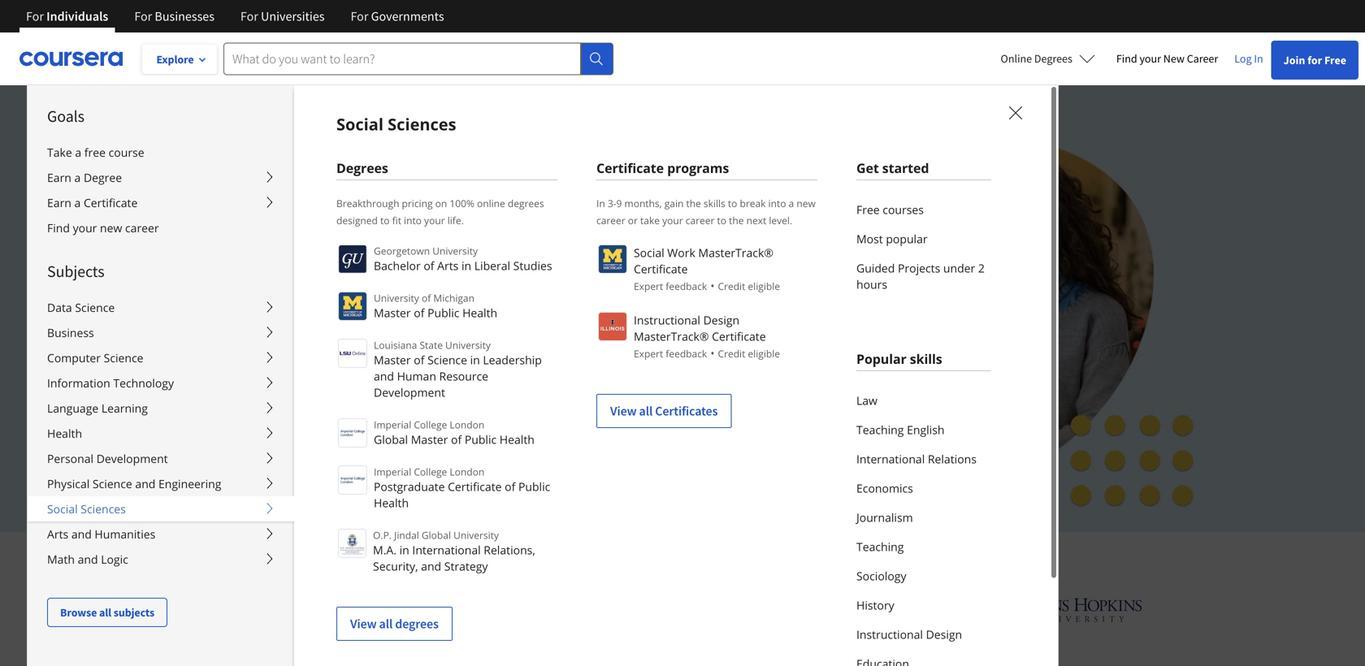 Task type: vqa. For each thing, say whether or not it's contained in the screenshot.
the Personal within the "Beginner Personal Development Courses" link
no



Task type: describe. For each thing, give the bounding box(es) containing it.
of left the michigan at left
[[422, 291, 431, 305]]

plus
[[970, 545, 1008, 572]]

close image
[[1006, 102, 1027, 124]]

teaching for teaching english
[[857, 422, 904, 438]]

new inside 'in 3-9 months, gain the skills to break into a new career or take your career to the next level.'
[[797, 197, 816, 210]]

1 horizontal spatial social
[[337, 113, 384, 135]]

subscription
[[254, 285, 357, 310]]

in inside 'in 3-9 months, gain the skills to break into a new career or take your career to the next level.'
[[597, 197, 605, 210]]

university inside louisiana state university master of science in leadership and human resource development
[[446, 339, 491, 352]]

social inside social work mastertrack® certificate expert feedback • credit eligible
[[634, 245, 665, 261]]

degrees inside social sciences menu item
[[337, 159, 388, 177]]

london for master
[[450, 418, 485, 432]]

eligible for instructional design mastertrack® certificate
[[748, 347, 780, 361]]

in 3-9 months, gain the skills to break into a new career or take your career to the next level.
[[597, 197, 816, 227]]

teaching english link
[[857, 415, 992, 445]]

relations
[[928, 452, 977, 467]]

unlimited access to 7,000+ world-class courses, hands-on projects, and job-ready certificate programs—all included in your subscription
[[211, 228, 709, 310]]

explore menu element
[[28, 85, 294, 628]]

and inside louisiana state university master of science in leadership and human resource development
[[374, 369, 394, 384]]

for for governments
[[351, 8, 369, 24]]

liberal
[[475, 258, 511, 274]]

university of michigan logo image
[[338, 292, 367, 321]]

degrees inside list
[[395, 616, 439, 633]]

sciences inside "popup button"
[[81, 502, 126, 517]]

international inside o.p. jindal global university m.a. in international relations, security, and strategy
[[413, 543, 481, 558]]

break
[[740, 197, 766, 210]]

instructional design link
[[857, 620, 992, 650]]

law link
[[857, 386, 992, 415]]

development inside louisiana state university master of science in leadership and human resource development
[[374, 385, 445, 400]]

johns hopkins university image
[[989, 595, 1143, 625]]

next
[[747, 214, 767, 227]]

subjects
[[47, 261, 105, 282]]

/month, cancel anytime
[[231, 364, 366, 380]]

your inside find your new career link
[[1140, 51, 1162, 66]]

science for data science
[[75, 300, 115, 315]]

arts and humanities
[[47, 527, 156, 542]]

free inside button
[[303, 402, 327, 418]]

on inside breakthrough pricing on 100% online degrees designed to fit into your life.
[[435, 197, 447, 210]]

in inside louisiana state university master of science in leadership and human resource development
[[470, 352, 480, 368]]

/year with 14-day money-back guarantee link
[[211, 439, 485, 456]]

banner navigation
[[13, 0, 457, 33]]

for for businesses
[[134, 8, 152, 24]]

take
[[47, 145, 72, 160]]

sociology link
[[857, 562, 992, 591]]

view all degrees
[[350, 616, 439, 633]]

0 vertical spatial with
[[285, 440, 311, 456]]

imperial college london global master of public health
[[374, 418, 535, 448]]

view for view all degrees
[[350, 616, 377, 633]]

projects,
[[211, 257, 283, 281]]

imperial for postgraduate
[[374, 465, 412, 479]]

coursera plus image
[[211, 153, 459, 177]]

of inside louisiana state university master of science in leadership and human resource development
[[414, 352, 425, 368]]

/month,
[[231, 364, 277, 380]]

leading
[[514, 545, 580, 572]]

university inside o.p. jindal global university m.a. in international relations, security, and strategy
[[454, 529, 499, 542]]

businesses
[[155, 8, 215, 24]]

your inside breakthrough pricing on 100% online degrees designed to fit into your life.
[[424, 214, 445, 227]]

courses,
[[536, 228, 605, 253]]

hours
[[857, 277, 888, 292]]

find your new career
[[1117, 51, 1219, 66]]

coursera image
[[20, 46, 123, 72]]

social work mastertrack® certificate expert feedback • credit eligible
[[634, 245, 780, 294]]

in inside georgetown university bachelor of arts in liberal studies
[[462, 258, 472, 274]]

certificate programs list
[[597, 243, 818, 428]]

certificate inside dropdown button
[[84, 195, 138, 211]]

math and logic
[[47, 552, 128, 568]]

and inside 'unlimited access to 7,000+ world-class courses, hands-on projects, and job-ready certificate programs—all included in your subscription'
[[287, 257, 319, 281]]

imperial college london logo image for global master of public health
[[338, 419, 367, 448]]

certificate inside 'instructional design mastertrack® certificate expert feedback • credit eligible'
[[712, 329, 766, 344]]

history
[[857, 598, 895, 613]]

course
[[109, 145, 144, 160]]

imperial college london logo image for postgraduate certificate of public health
[[338, 466, 367, 495]]

get
[[857, 159, 879, 177]]

language
[[47, 401, 99, 416]]

expert for instructional design mastertrack® certificate
[[634, 347, 664, 361]]

and up math and logic
[[71, 527, 92, 542]]

louisiana state university logo image
[[338, 339, 367, 368]]

1 vertical spatial with
[[838, 545, 877, 572]]

physical science and engineering
[[47, 476, 221, 492]]

learn
[[358, 545, 409, 572]]

job-
[[324, 257, 356, 281]]

and up social sciences "popup button"
[[135, 476, 156, 492]]

log in
[[1235, 51, 1264, 66]]

degrees list
[[337, 243, 558, 641]]

online degrees button
[[988, 41, 1109, 76]]

economics link
[[857, 474, 992, 503]]

a inside 'in 3-9 months, gain the skills to break into a new career or take your career to the next level.'
[[789, 197, 795, 210]]

to inside breakthrough pricing on 100% online degrees designed to fit into your life.
[[380, 214, 390, 227]]

275+
[[464, 545, 509, 572]]

free courses link
[[857, 195, 992, 224]]

your inside find your new career link
[[73, 220, 97, 236]]

eligible for social work mastertrack® certificate
[[748, 280, 780, 293]]

your inside 'in 3-9 months, gain the skills to break into a new career or take your career to the next level.'
[[663, 214, 683, 227]]

in inside o.p. jindal global university m.a. in international relations, security, and strategy
[[400, 543, 410, 558]]

engineering
[[159, 476, 221, 492]]

pricing
[[402, 197, 433, 210]]

most popular link
[[857, 224, 992, 254]]

companies
[[734, 545, 833, 572]]

humanities
[[95, 527, 156, 542]]

coursera
[[882, 545, 965, 572]]

studies
[[514, 258, 553, 274]]

postgraduate
[[374, 479, 445, 495]]

world-
[[438, 228, 491, 253]]

instructional for instructional design
[[857, 627, 924, 643]]

100%
[[450, 197, 475, 210]]

data science button
[[28, 295, 294, 320]]

2 horizontal spatial career
[[686, 214, 715, 227]]

personal development
[[47, 451, 168, 467]]

for for individuals
[[26, 8, 44, 24]]

7,000+
[[378, 228, 434, 253]]

and inside o.p. jindal global university m.a. in international relations, security, and strategy
[[421, 559, 442, 574]]

most
[[857, 231, 884, 247]]

What do you want to learn? text field
[[224, 43, 581, 75]]

global inside o.p. jindal global university m.a. in international relations, security, and strategy
[[422, 529, 451, 542]]

universities
[[261, 8, 325, 24]]

master for master of science in leadership and human resource development
[[374, 352, 411, 368]]

health inside university of michigan master of public health
[[463, 305, 498, 321]]

design for instructional design mastertrack® certificate expert feedback • credit eligible
[[704, 313, 740, 328]]

view for view all certificates
[[611, 403, 637, 420]]

take a free course
[[47, 145, 144, 160]]

view all certificates
[[611, 403, 718, 420]]

public for certificate
[[519, 479, 551, 495]]

log in link
[[1227, 49, 1272, 68]]

business
[[47, 325, 94, 341]]

degrees inside breakthrough pricing on 100% online degrees designed to fit into your life.
[[508, 197, 544, 210]]

credit for work
[[718, 280, 746, 293]]

science for computer science
[[104, 350, 143, 366]]

programs—all
[[495, 257, 613, 281]]

of inside georgetown university bachelor of arts in liberal studies
[[424, 258, 435, 274]]

skills inside 'in 3-9 months, gain the skills to break into a new career or take your career to the next level.'
[[704, 197, 726, 210]]

instructional design
[[857, 627, 963, 643]]

fit
[[392, 214, 402, 227]]

information technology button
[[28, 371, 294, 396]]

degree
[[84, 170, 122, 185]]

a for free
[[75, 145, 81, 160]]

career inside explore menu element
[[125, 220, 159, 236]]

health inside imperial college london global master of public health
[[500, 432, 535, 448]]

social sciences group
[[27, 0, 1366, 667]]

• for work
[[711, 278, 715, 294]]

arts inside the arts and humanities dropdown button
[[47, 527, 68, 542]]

1 horizontal spatial the
[[729, 214, 744, 227]]

global inside imperial college london global master of public health
[[374, 432, 408, 448]]

9
[[617, 197, 622, 210]]

gain
[[665, 197, 684, 210]]

under
[[944, 261, 976, 276]]

new inside explore menu element
[[100, 220, 122, 236]]

michigan
[[434, 291, 475, 305]]

guided projects under 2 hours
[[857, 261, 985, 292]]

earn for earn a certificate
[[47, 195, 71, 211]]

leadership
[[483, 352, 542, 368]]

into for degrees
[[404, 214, 422, 227]]

journalism
[[857, 510, 914, 526]]

find your new career link
[[28, 215, 294, 241]]

most popular
[[857, 231, 928, 247]]

universities
[[585, 545, 689, 572]]

computer science button
[[28, 346, 294, 371]]

back
[[397, 440, 424, 456]]

free
[[84, 145, 106, 160]]

on inside 'unlimited access to 7,000+ world-class courses, hands-on projects, and job-ready certificate programs—all included in your subscription'
[[667, 228, 689, 253]]

projects
[[898, 261, 941, 276]]

instructional for instructional design mastertrack® certificate expert feedback • credit eligible
[[634, 313, 701, 328]]

3-
[[608, 197, 617, 210]]

university inside georgetown university bachelor of arts in liberal studies
[[433, 244, 478, 258]]

class
[[491, 228, 532, 253]]



Task type: locate. For each thing, give the bounding box(es) containing it.
feedback down work
[[666, 280, 708, 293]]

imperial college london logo image down /year with 14-day money-back guarantee link
[[338, 466, 367, 495]]

louisiana
[[374, 339, 417, 352]]

public inside imperial college london global master of public health
[[465, 432, 497, 448]]

mastertrack® for design
[[634, 329, 709, 344]]

expert down hands-
[[634, 280, 664, 293]]

math
[[47, 552, 75, 568]]

1 vertical spatial skills
[[910, 350, 943, 368]]

certificate inside social work mastertrack® certificate expert feedback • credit eligible
[[634, 261, 688, 277]]

social down physical
[[47, 502, 78, 517]]

on left 100%
[[435, 197, 447, 210]]

1 horizontal spatial degrees
[[1035, 51, 1073, 66]]

0 horizontal spatial social sciences
[[47, 502, 126, 517]]

feedback for work
[[666, 280, 708, 293]]

social up coursera plus image
[[337, 113, 384, 135]]

earn inside dropdown button
[[47, 195, 71, 211]]

1 vertical spatial social
[[634, 245, 665, 261]]

0 vertical spatial day
[[279, 402, 300, 418]]

2 college from the top
[[414, 465, 447, 479]]

o.p. jindal global university logo image
[[338, 529, 367, 559]]

1 horizontal spatial arts
[[438, 258, 459, 274]]

technology
[[113, 376, 174, 391]]

earn for earn a degree
[[47, 170, 71, 185]]

browse all subjects
[[60, 606, 155, 620]]

2 horizontal spatial public
[[519, 479, 551, 495]]

0 vertical spatial sciences
[[388, 113, 457, 135]]

0 horizontal spatial skills
[[704, 197, 726, 210]]

1 vertical spatial degrees
[[395, 616, 439, 633]]

2 vertical spatial master
[[411, 432, 448, 448]]

get started
[[857, 159, 930, 177]]

1 eligible from the top
[[748, 280, 780, 293]]

2 horizontal spatial free
[[1325, 53, 1347, 67]]

security,
[[373, 559, 418, 574]]

public
[[428, 305, 460, 321], [465, 432, 497, 448], [519, 479, 551, 495]]

1 horizontal spatial all
[[379, 616, 393, 633]]

day
[[279, 402, 300, 418], [331, 440, 351, 456]]

guarantee
[[427, 440, 485, 456]]

science up the information technology
[[104, 350, 143, 366]]

1 vertical spatial international
[[413, 543, 481, 558]]

in up resource
[[470, 352, 480, 368]]

college inside the imperial college london postgraduate certificate of public health
[[414, 465, 447, 479]]

in
[[694, 257, 709, 281], [462, 258, 472, 274], [470, 352, 480, 368], [400, 543, 410, 558]]

social sciences menu item
[[294, 0, 1366, 667]]

college inside imperial college london global master of public health
[[414, 418, 447, 432]]

1 vertical spatial global
[[422, 529, 451, 542]]

master for master of public health
[[374, 305, 411, 321]]

7-
[[268, 402, 279, 418]]

in right included
[[694, 257, 709, 281]]

a inside popup button
[[74, 170, 81, 185]]

hec paris image
[[879, 594, 936, 627]]

a down the earn a degree
[[74, 195, 81, 211]]

duke university image
[[402, 595, 478, 621]]

on
[[435, 197, 447, 210], [667, 228, 689, 253]]

college for certificate
[[414, 465, 447, 479]]

2 partnername logo image from the top
[[598, 312, 628, 341]]

law
[[857, 393, 878, 409]]

find for find your new career
[[47, 220, 70, 236]]

for for universities
[[241, 8, 258, 24]]

master up postgraduate
[[411, 432, 448, 448]]

1 horizontal spatial in
[[1255, 51, 1264, 66]]

degrees right online
[[1035, 51, 1073, 66]]

money-
[[354, 440, 397, 456]]

all for subjects
[[99, 606, 111, 620]]

0 vertical spatial london
[[450, 418, 485, 432]]

resource
[[439, 369, 489, 384]]

1 credit from the top
[[718, 280, 746, 293]]

1 horizontal spatial development
[[374, 385, 445, 400]]

1 vertical spatial master
[[374, 352, 411, 368]]

free courses
[[857, 202, 924, 217]]

history link
[[857, 591, 992, 620]]

1 vertical spatial imperial
[[374, 465, 412, 479]]

governments
[[371, 8, 444, 24]]

college up back
[[414, 418, 447, 432]]

earn inside popup button
[[47, 170, 71, 185]]

of down georgetown
[[424, 258, 435, 274]]

all right the browse
[[99, 606, 111, 620]]

0 vertical spatial college
[[414, 418, 447, 432]]

mastertrack® inside 'instructional design mastertrack® certificate expert feedback • credit eligible'
[[634, 329, 709, 344]]

feedback for design
[[666, 347, 708, 361]]

online degrees
[[1001, 51, 1073, 66]]

2 credit from the top
[[718, 347, 746, 361]]

0 vertical spatial partnername logo image
[[598, 245, 628, 274]]

find left new
[[1117, 51, 1138, 66]]

eligible
[[748, 280, 780, 293], [748, 347, 780, 361]]

into inside breakthrough pricing on 100% online degrees designed to fit into your life.
[[404, 214, 422, 227]]

a for certificate
[[74, 195, 81, 211]]

earn a degree
[[47, 170, 122, 185]]

2 • from the top
[[711, 346, 715, 361]]

0 vertical spatial in
[[1255, 51, 1264, 66]]

imperial up the money-
[[374, 418, 412, 432]]

log
[[1235, 51, 1253, 66]]

university up resource
[[446, 339, 491, 352]]

in inside 'unlimited access to 7,000+ world-class courses, hands-on projects, and job-ready certificate programs—all included in your subscription'
[[694, 257, 709, 281]]

social sciences button
[[28, 497, 294, 522]]

london for certificate
[[450, 465, 485, 479]]

certificate down social work mastertrack® certificate expert feedback • credit eligible
[[712, 329, 766, 344]]

and up subscription
[[287, 257, 319, 281]]

0 vertical spatial free
[[1325, 53, 1347, 67]]

0 vertical spatial imperial college london logo image
[[338, 419, 367, 448]]

science inside popup button
[[75, 300, 115, 315]]

sociology
[[857, 569, 907, 584]]

a left degree
[[74, 170, 81, 185]]

in right log
[[1255, 51, 1264, 66]]

0 horizontal spatial international
[[413, 543, 481, 558]]

1 vertical spatial the
[[729, 214, 744, 227]]

imperial
[[374, 418, 412, 432], [374, 465, 412, 479]]

1 vertical spatial day
[[331, 440, 351, 456]]

take a free course link
[[28, 140, 294, 165]]

find inside explore menu element
[[47, 220, 70, 236]]

certificate up find your new career
[[84, 195, 138, 211]]

certificate down work
[[634, 261, 688, 277]]

into
[[769, 197, 787, 210], [404, 214, 422, 227]]

1 vertical spatial design
[[927, 627, 963, 643]]

imperial for global
[[374, 418, 412, 432]]

2 imperial from the top
[[374, 465, 412, 479]]

1 vertical spatial in
[[597, 197, 605, 210]]

of inside imperial college london global master of public health
[[451, 432, 462, 448]]

public up the imperial college london postgraduate certificate of public health on the bottom
[[465, 432, 497, 448]]

global
[[374, 432, 408, 448], [422, 529, 451, 542]]

a up level.
[[789, 197, 795, 210]]

0 horizontal spatial with
[[285, 440, 311, 456]]

0 horizontal spatial all
[[99, 606, 111, 620]]

0 vertical spatial degrees
[[1035, 51, 1073, 66]]

browse all subjects button
[[47, 598, 168, 628]]

goals
[[47, 106, 85, 126]]

health
[[463, 305, 498, 321], [47, 426, 82, 441], [500, 432, 535, 448], [374, 496, 409, 511]]

georgetown university bachelor of arts in liberal studies
[[374, 244, 553, 274]]

university inside university of michigan master of public health
[[374, 291, 419, 305]]

london inside imperial college london global master of public health
[[450, 418, 485, 432]]

0 vertical spatial expert
[[634, 280, 664, 293]]

imperial college london logo image
[[338, 419, 367, 448], [338, 466, 367, 495]]

o.p.
[[373, 529, 392, 542]]

1 vertical spatial degrees
[[337, 159, 388, 177]]

imperial up postgraduate
[[374, 465, 412, 479]]

eligible inside social work mastertrack® certificate expert feedback • credit eligible
[[748, 280, 780, 293]]

into for certificate programs
[[769, 197, 787, 210]]

social inside "popup button"
[[47, 502, 78, 517]]

teaching
[[857, 422, 904, 438], [857, 539, 904, 555]]

1 horizontal spatial instructional
[[857, 627, 924, 643]]

design inside 'instructional design mastertrack® certificate expert feedback • credit eligible'
[[704, 313, 740, 328]]

expert for social work mastertrack® certificate
[[634, 280, 664, 293]]

online
[[477, 197, 505, 210]]

0 vertical spatial on
[[435, 197, 447, 210]]

with
[[285, 440, 311, 456], [838, 545, 877, 572]]

health down postgraduate
[[374, 496, 409, 511]]

• for design
[[711, 346, 715, 361]]

personal
[[47, 451, 94, 467]]

master down louisiana
[[374, 352, 411, 368]]

1 vertical spatial eligible
[[748, 347, 780, 361]]

0 vertical spatial •
[[711, 278, 715, 294]]

1 horizontal spatial into
[[769, 197, 787, 210]]

a inside dropdown button
[[74, 195, 81, 211]]

certificate programs
[[597, 159, 729, 177]]

for
[[1308, 53, 1323, 67]]

3 for from the left
[[241, 8, 258, 24]]

2 horizontal spatial social
[[634, 245, 665, 261]]

degrees up breakthrough at top
[[337, 159, 388, 177]]

1 vertical spatial development
[[96, 451, 168, 467]]

the right gain
[[687, 197, 701, 210]]

for left universities
[[241, 8, 258, 24]]

free right for on the top of page
[[1325, 53, 1347, 67]]

for left governments
[[351, 8, 369, 24]]

0 vertical spatial master
[[374, 305, 411, 321]]

None search field
[[224, 43, 614, 75]]

4 for from the left
[[351, 8, 369, 24]]

into right fit
[[404, 214, 422, 227]]

view inside degrees list
[[350, 616, 377, 633]]

your down earn a certificate
[[73, 220, 97, 236]]

1 horizontal spatial sciences
[[388, 113, 457, 135]]

0 horizontal spatial on
[[435, 197, 447, 210]]

2 horizontal spatial all
[[639, 403, 653, 420]]

all inside degrees list
[[379, 616, 393, 633]]

jindal
[[394, 529, 419, 542]]

development up physical science and engineering
[[96, 451, 168, 467]]

social sciences up arts and humanities at the left of page
[[47, 502, 126, 517]]

public for master
[[465, 432, 497, 448]]

1 expert from the top
[[634, 280, 664, 293]]

2 feedback from the top
[[666, 347, 708, 361]]

1 imperial college london logo image from the top
[[338, 419, 367, 448]]

information
[[47, 376, 110, 391]]

mastertrack® inside social work mastertrack® certificate expert feedback • credit eligible
[[699, 245, 774, 261]]

1 for from the left
[[26, 8, 44, 24]]

credit for design
[[718, 347, 746, 361]]

2 earn from the top
[[47, 195, 71, 211]]

0 vertical spatial the
[[687, 197, 701, 210]]

all for certificates
[[639, 403, 653, 420]]

health down the michigan at left
[[463, 305, 498, 321]]

• up certificates
[[711, 346, 715, 361]]

for universities
[[241, 8, 325, 24]]

0 vertical spatial view
[[611, 403, 637, 420]]

a left free on the top left of the page
[[75, 145, 81, 160]]

in down world-
[[462, 258, 472, 274]]

1 teaching from the top
[[857, 422, 904, 438]]

2 london from the top
[[450, 465, 485, 479]]

1 college from the top
[[414, 418, 447, 432]]

guided projects under 2 hours link
[[857, 254, 992, 299]]

to down designed
[[356, 228, 373, 253]]

0 horizontal spatial new
[[100, 220, 122, 236]]

london down the guarantee
[[450, 465, 485, 479]]

credit inside 'instructional design mastertrack® certificate expert feedback • credit eligible'
[[718, 347, 746, 361]]

public down the michigan at left
[[428, 305, 460, 321]]

0 vertical spatial social sciences
[[337, 113, 457, 135]]

1 horizontal spatial global
[[422, 529, 451, 542]]

all inside certificate programs list
[[639, 403, 653, 420]]

find your new career
[[47, 220, 159, 236]]

international relations link
[[857, 445, 992, 474]]

1 horizontal spatial on
[[667, 228, 689, 253]]

of inside the imperial college london postgraduate certificate of public health
[[505, 479, 516, 495]]

expert
[[634, 280, 664, 293], [634, 347, 664, 361]]

free inside 'link'
[[857, 202, 880, 217]]

instructional down hec paris image
[[857, 627, 924, 643]]

teaching for teaching
[[857, 539, 904, 555]]

0 vertical spatial find
[[1117, 51, 1138, 66]]

university down life. at the top left of the page
[[433, 244, 478, 258]]

social sciences inside menu item
[[337, 113, 457, 135]]

1 horizontal spatial day
[[331, 440, 351, 456]]

0 vertical spatial design
[[704, 313, 740, 328]]

to left break
[[728, 197, 738, 210]]

all inside button
[[99, 606, 111, 620]]

college for master
[[414, 418, 447, 432]]

sciences up arts and humanities at the left of page
[[81, 502, 126, 517]]

0 vertical spatial social
[[337, 113, 384, 135]]

feedback inside 'instructional design mastertrack® certificate expert feedback • credit eligible'
[[666, 347, 708, 361]]

partnername logo image for social
[[598, 245, 628, 274]]

career up work
[[686, 214, 715, 227]]

find for find your new career
[[1117, 51, 1138, 66]]

0 horizontal spatial global
[[374, 432, 408, 448]]

arts and humanities button
[[28, 522, 294, 547]]

louisiana state university master of science in leadership and human resource development
[[374, 339, 542, 400]]

international inside international relations link
[[857, 452, 925, 467]]

1 london from the top
[[450, 418, 485, 432]]

1 vertical spatial •
[[711, 346, 715, 361]]

science down state
[[428, 352, 467, 368]]

all
[[639, 403, 653, 420], [99, 606, 111, 620], [379, 616, 393, 633]]

instructional inside 'instructional design mastertrack® certificate expert feedback • credit eligible'
[[634, 313, 701, 328]]

1 vertical spatial view
[[350, 616, 377, 633]]

global up from
[[422, 529, 451, 542]]

health inside dropdown button
[[47, 426, 82, 441]]

to left fit
[[380, 214, 390, 227]]

all left duke university image
[[379, 616, 393, 633]]

partnername logo image
[[598, 245, 628, 274], [598, 312, 628, 341]]

credit inside social work mastertrack® certificate expert feedback • credit eligible
[[718, 280, 746, 293]]

master inside university of michigan master of public health
[[374, 305, 411, 321]]

social sciences down what do you want to learn? text box
[[337, 113, 457, 135]]

earn down the earn a degree
[[47, 195, 71, 211]]

0 horizontal spatial degrees
[[337, 159, 388, 177]]

college up postgraduate
[[414, 465, 447, 479]]

2 vertical spatial social
[[47, 502, 78, 517]]

1 vertical spatial sciences
[[81, 502, 126, 517]]

popular skills list
[[857, 386, 992, 667]]

1 horizontal spatial with
[[838, 545, 877, 572]]

london
[[450, 418, 485, 432], [450, 465, 485, 479]]

university of illinois at urbana-champaign image
[[223, 597, 350, 623]]

teaching link
[[857, 533, 992, 562]]

sciences inside menu item
[[388, 113, 457, 135]]

arts inside georgetown university bachelor of arts in liberal studies
[[438, 258, 459, 274]]

business button
[[28, 320, 294, 346]]

to left next
[[718, 214, 727, 227]]

arts up math
[[47, 527, 68, 542]]

1 vertical spatial new
[[100, 220, 122, 236]]

2 imperial college london logo image from the top
[[338, 466, 367, 495]]

1 feedback from the top
[[666, 280, 708, 293]]

teaching inside teaching english link
[[857, 422, 904, 438]]

subjects
[[114, 606, 155, 620]]

into inside 'in 3-9 months, gain the skills to break into a new career or take your career to the next level.'
[[769, 197, 787, 210]]

imperial inside the imperial college london postgraduate certificate of public health
[[374, 465, 412, 479]]

day inside button
[[279, 402, 300, 418]]

trial
[[330, 402, 355, 418]]

imperial college london logo image down trial
[[338, 419, 367, 448]]

master inside louisiana state university master of science in leadership and human resource development
[[374, 352, 411, 368]]

• inside social work mastertrack® certificate expert feedback • credit eligible
[[711, 278, 715, 294]]

courses
[[883, 202, 924, 217]]

1 horizontal spatial public
[[465, 432, 497, 448]]

0 vertical spatial earn
[[47, 170, 71, 185]]

0 horizontal spatial view
[[350, 616, 377, 633]]

eligible inside 'instructional design mastertrack® certificate expert feedback • credit eligible'
[[748, 347, 780, 361]]

university down the bachelor
[[374, 291, 419, 305]]

1 vertical spatial mastertrack®
[[634, 329, 709, 344]]

science for physical science and engineering
[[93, 476, 132, 492]]

0 horizontal spatial the
[[687, 197, 701, 210]]

0 horizontal spatial development
[[96, 451, 168, 467]]

design inside popular skills list
[[927, 627, 963, 643]]

teaching inside teaching link
[[857, 539, 904, 555]]

1 vertical spatial into
[[404, 214, 422, 227]]

expert inside social work mastertrack® certificate expert feedback • credit eligible
[[634, 280, 664, 293]]

take
[[641, 214, 660, 227]]

expert up view all certificates
[[634, 347, 664, 361]]

a for degree
[[74, 170, 81, 185]]

all for degrees
[[379, 616, 393, 633]]

imperial inside imperial college london global master of public health
[[374, 418, 412, 432]]

physical science and engineering button
[[28, 472, 294, 497]]

0 horizontal spatial find
[[47, 220, 70, 236]]

development inside dropdown button
[[96, 451, 168, 467]]

1 vertical spatial arts
[[47, 527, 68, 542]]

2 vertical spatial public
[[519, 479, 551, 495]]

international relations
[[857, 452, 977, 467]]

degrees right online
[[508, 197, 544, 210]]

breakthrough pricing on 100% online degrees designed to fit into your life.
[[337, 197, 544, 227]]

0 horizontal spatial day
[[279, 402, 300, 418]]

1 partnername logo image from the top
[[598, 245, 628, 274]]

1 vertical spatial teaching
[[857, 539, 904, 555]]

your left new
[[1140, 51, 1162, 66]]

• inside 'instructional design mastertrack® certificate expert feedback • credit eligible'
[[711, 346, 715, 361]]

1 horizontal spatial degrees
[[508, 197, 544, 210]]

1 horizontal spatial social sciences
[[337, 113, 457, 135]]

certificate up 9 at the top left of the page
[[597, 159, 664, 177]]

public inside university of michigan master of public health
[[428, 305, 460, 321]]

on down gain
[[667, 228, 689, 253]]

international up economics
[[857, 452, 925, 467]]

physical
[[47, 476, 90, 492]]

1 vertical spatial college
[[414, 465, 447, 479]]

of up state
[[414, 305, 425, 321]]

london inside the imperial college london postgraduate certificate of public health
[[450, 465, 485, 479]]

all left certificates
[[639, 403, 653, 420]]

view
[[611, 403, 637, 420], [350, 616, 377, 633]]

1 horizontal spatial skills
[[910, 350, 943, 368]]

find down earn a certificate
[[47, 220, 70, 236]]

0 horizontal spatial arts
[[47, 527, 68, 542]]

for left individuals
[[26, 8, 44, 24]]

2 teaching from the top
[[857, 539, 904, 555]]

and left human
[[374, 369, 394, 384]]

1 vertical spatial credit
[[718, 347, 746, 361]]

design for instructional design
[[927, 627, 963, 643]]

find your new career link
[[1109, 49, 1227, 69]]

1 vertical spatial earn
[[47, 195, 71, 211]]

of up human
[[414, 352, 425, 368]]

in down jindal
[[400, 543, 410, 558]]

for businesses
[[134, 8, 215, 24]]

2 eligible from the top
[[748, 347, 780, 361]]

data
[[47, 300, 72, 315]]

for left businesses
[[134, 8, 152, 24]]

0 vertical spatial arts
[[438, 258, 459, 274]]

instructional inside popular skills list
[[857, 627, 924, 643]]

sciences down what do you want to learn? text box
[[388, 113, 457, 135]]

science inside louisiana state university master of science in leadership and human resource development
[[428, 352, 467, 368]]

1 horizontal spatial career
[[597, 214, 626, 227]]

2 for from the left
[[134, 8, 152, 24]]

international
[[857, 452, 925, 467], [413, 543, 481, 558]]

and left companies
[[694, 545, 729, 572]]

social
[[337, 113, 384, 135], [634, 245, 665, 261], [47, 502, 78, 517]]

new right break
[[797, 197, 816, 210]]

university up 275+
[[454, 529, 499, 542]]

1 vertical spatial partnername logo image
[[598, 312, 628, 341]]

mastertrack® for work
[[699, 245, 774, 261]]

1 vertical spatial public
[[465, 432, 497, 448]]

get started list
[[857, 195, 992, 299]]

international up strategy
[[413, 543, 481, 558]]

development
[[374, 385, 445, 400], [96, 451, 168, 467]]

guided
[[857, 261, 895, 276]]

of up relations,
[[505, 479, 516, 495]]

1 vertical spatial london
[[450, 465, 485, 479]]

your down projects,
[[211, 285, 249, 310]]

1 earn from the top
[[47, 170, 71, 185]]

0 vertical spatial teaching
[[857, 422, 904, 438]]

explore button
[[142, 45, 217, 74]]

view inside certificate programs list
[[611, 403, 637, 420]]

data science
[[47, 300, 115, 315]]

design down history link
[[927, 627, 963, 643]]

view left certificates
[[611, 403, 637, 420]]

earn down take
[[47, 170, 71, 185]]

1 • from the top
[[711, 278, 715, 294]]

partnername logo image for instructional
[[598, 312, 628, 341]]

master
[[374, 305, 411, 321], [374, 352, 411, 368], [411, 432, 448, 448]]

to inside 'unlimited access to 7,000+ world-class courses, hands-on projects, and job-ready certificate programs—all included in your subscription'
[[356, 228, 373, 253]]

and left logic
[[78, 552, 98, 568]]

join for free
[[1284, 53, 1347, 67]]

public inside the imperial college london postgraduate certificate of public health
[[519, 479, 551, 495]]

science down personal development
[[93, 476, 132, 492]]

georgetown university logo image
[[338, 245, 367, 274]]

view down security, in the bottom left of the page
[[350, 616, 377, 633]]

0 horizontal spatial free
[[303, 402, 327, 418]]

0 vertical spatial development
[[374, 385, 445, 400]]

1 horizontal spatial new
[[797, 197, 816, 210]]

social sciences inside "popup button"
[[47, 502, 126, 517]]

for governments
[[351, 8, 444, 24]]

your inside 'unlimited access to 7,000+ world-class courses, hands-on projects, and job-ready certificate programs—all included in your subscription'
[[211, 285, 249, 310]]

teaching english
[[857, 422, 945, 438]]

0 vertical spatial new
[[797, 197, 816, 210]]

degrees down security, in the bottom left of the page
[[395, 616, 439, 633]]

1 vertical spatial social sciences
[[47, 502, 126, 517]]

popular skills
[[857, 350, 943, 368]]

certificate inside the imperial college london postgraduate certificate of public health
[[448, 479, 502, 495]]

master inside imperial college london global master of public health
[[411, 432, 448, 448]]

your down gain
[[663, 214, 683, 227]]

design down social work mastertrack® certificate expert feedback • credit eligible
[[704, 313, 740, 328]]

your left life. at the top left of the page
[[424, 214, 445, 227]]

0 vertical spatial degrees
[[508, 197, 544, 210]]

global up postgraduate
[[374, 432, 408, 448]]

degrees inside "popup button"
[[1035, 51, 1073, 66]]

2 expert from the top
[[634, 347, 664, 361]]

new
[[1164, 51, 1185, 66]]

career down earn a certificate dropdown button
[[125, 220, 159, 236]]

the left next
[[729, 214, 744, 227]]

health inside the imperial college london postgraduate certificate of public health
[[374, 496, 409, 511]]

1 horizontal spatial view
[[611, 403, 637, 420]]

life.
[[448, 214, 464, 227]]

day left the money-
[[331, 440, 351, 456]]

mastertrack® down included
[[634, 329, 709, 344]]

1 imperial from the top
[[374, 418, 412, 432]]

relations,
[[484, 543, 536, 558]]

view all certificates link
[[597, 394, 732, 428]]

0 vertical spatial global
[[374, 432, 408, 448]]

1 vertical spatial instructional
[[857, 627, 924, 643]]

public up relations,
[[519, 479, 551, 495]]

0 horizontal spatial social
[[47, 502, 78, 517]]

feedback inside social work mastertrack® certificate expert feedback • credit eligible
[[666, 280, 708, 293]]



